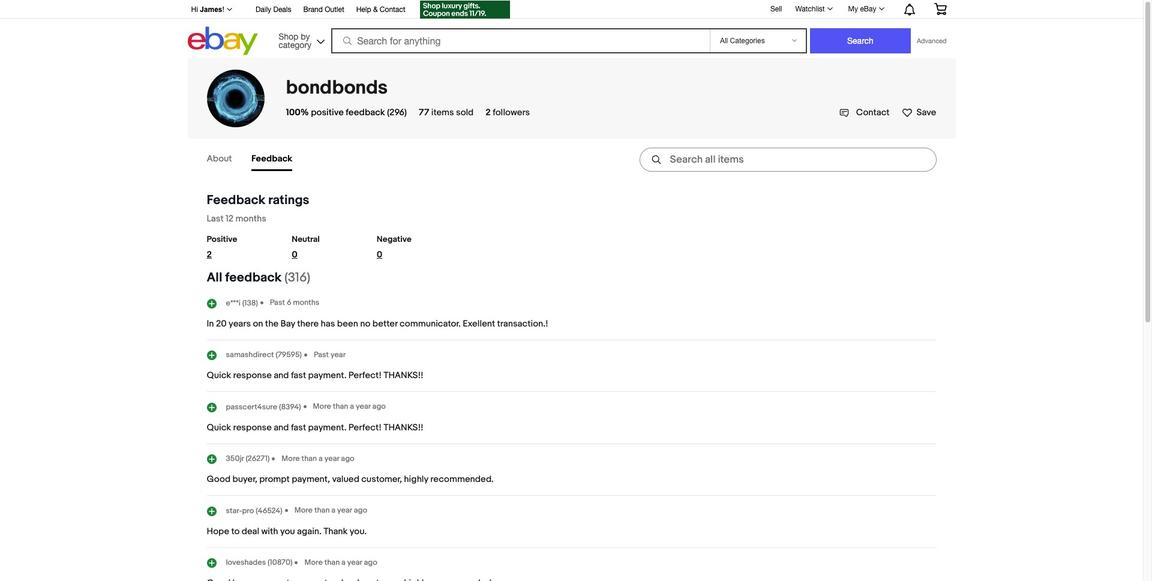 Task type: vqa. For each thing, say whether or not it's contained in the screenshot.
Best in Miomio_88 (101) 100% Or Best Offer +$20.00 Shipping
no



Task type: locate. For each thing, give the bounding box(es) containing it.
quick for passcert4sure (8394)
[[207, 422, 231, 433]]

1 horizontal spatial months
[[293, 298, 319, 307]]

past left 6
[[270, 298, 285, 307]]

2 perfect! from the top
[[349, 422, 382, 433]]

payment. for past
[[308, 370, 347, 381]]

2 0 from the left
[[377, 249, 383, 261]]

0 horizontal spatial past
[[270, 298, 285, 307]]

100%
[[286, 107, 309, 118]]

samashdirect
[[226, 350, 274, 360]]

positive
[[311, 107, 344, 118]]

1 vertical spatial contact
[[856, 107, 890, 118]]

2 thanks!! from the top
[[384, 422, 424, 433]]

1 quick from the top
[[207, 370, 231, 381]]

1 vertical spatial perfect!
[[349, 422, 382, 433]]

shop by category banner
[[185, 0, 956, 58]]

1 payment. from the top
[[308, 370, 347, 381]]

than
[[333, 402, 348, 411], [302, 454, 317, 463], [315, 505, 330, 515], [325, 557, 340, 567]]

1 quick response and fast payment. perfect! thanks!! from the top
[[207, 370, 424, 381]]

2 0 link from the left
[[377, 249, 432, 265]]

than for valued
[[302, 454, 317, 463]]

2 quick from the top
[[207, 422, 231, 433]]

brand outlet
[[303, 5, 344, 14]]

response down samashdirect
[[233, 370, 272, 381]]

2 inside positive 2
[[207, 249, 212, 261]]

1 vertical spatial feedback
[[207, 193, 265, 208]]

communicator.
[[400, 318, 461, 329]]

0 vertical spatial past
[[270, 298, 285, 307]]

perfect! up good buyer, prompt payment, valued customer, highly recommended.
[[349, 422, 382, 433]]

1 vertical spatial and
[[274, 422, 289, 433]]

transaction.!
[[497, 318, 549, 329]]

0 link down neutral
[[292, 249, 347, 265]]

contact inside account navigation
[[380, 5, 406, 14]]

and for (79595)
[[274, 370, 289, 381]]

1 horizontal spatial 0 link
[[377, 249, 432, 265]]

response for samashdirect
[[233, 370, 272, 381]]

0
[[292, 249, 298, 261], [377, 249, 383, 261]]

response down passcert4sure
[[233, 422, 272, 433]]

1 horizontal spatial feedback
[[346, 107, 385, 118]]

0 horizontal spatial 2
[[207, 249, 212, 261]]

quick response and fast payment. perfect! thanks!! down (8394) at the bottom of the page
[[207, 422, 424, 433]]

tab list
[[207, 148, 312, 171]]

contact
[[380, 5, 406, 14], [856, 107, 890, 118]]

positive 2
[[207, 234, 237, 261]]

2 fast from the top
[[291, 422, 306, 433]]

perfect!
[[349, 370, 382, 381], [349, 422, 382, 433]]

2
[[486, 107, 491, 118], [207, 249, 212, 261]]

more up again.
[[295, 505, 313, 515]]

passcert4sure (8394)
[[226, 402, 301, 412]]

by
[[301, 32, 310, 41]]

0 link
[[292, 249, 347, 265], [377, 249, 432, 265]]

fast down (79595)
[[291, 370, 306, 381]]

more than a year ago up payment,
[[282, 454, 355, 463]]

tab list containing about
[[207, 148, 312, 171]]

sell
[[771, 5, 782, 13]]

1 vertical spatial payment.
[[308, 422, 347, 433]]

advanced
[[917, 37, 947, 44]]

(79595)
[[276, 350, 302, 360]]

0 vertical spatial feedback
[[251, 153, 293, 164]]

no
[[360, 318, 371, 329]]

past down has
[[314, 350, 329, 359]]

payment. up payment,
[[308, 422, 347, 433]]

1 perfect! from the top
[[349, 370, 382, 381]]

feedback left (296)
[[346, 107, 385, 118]]

past for the
[[270, 298, 285, 307]]

1 vertical spatial 2
[[207, 249, 212, 261]]

and
[[274, 370, 289, 381], [274, 422, 289, 433]]

than right (8394) at the bottom of the page
[[333, 402, 348, 411]]

there
[[297, 318, 319, 329]]

than down thank
[[325, 557, 340, 567]]

ratings
[[268, 193, 309, 208]]

perfect! down no
[[349, 370, 382, 381]]

quick up "350jr"
[[207, 422, 231, 433]]

highly
[[404, 474, 429, 485]]

negative 0
[[377, 234, 412, 261]]

1 horizontal spatial contact
[[856, 107, 890, 118]]

0 horizontal spatial months
[[236, 213, 266, 225]]

feedback for feedback
[[251, 153, 293, 164]]

help & contact
[[356, 5, 406, 14]]

more than a year ago
[[313, 402, 386, 411], [282, 454, 355, 463], [295, 505, 367, 515], [305, 557, 377, 567]]

save
[[917, 107, 937, 118]]

my ebay link
[[842, 2, 890, 16]]

0 vertical spatial feedback
[[346, 107, 385, 118]]

12
[[226, 213, 234, 225]]

months right 6
[[293, 298, 319, 307]]

good buyer, prompt payment, valued customer, highly recommended.
[[207, 474, 494, 485]]

fast
[[291, 370, 306, 381], [291, 422, 306, 433]]

quick response and fast payment. perfect! thanks!! down past year
[[207, 370, 424, 381]]

more than a year ago for you
[[295, 505, 367, 515]]

account navigation
[[185, 0, 956, 20]]

2 down positive
[[207, 249, 212, 261]]

1 vertical spatial response
[[233, 422, 272, 433]]

350jr (26271)
[[226, 454, 270, 464]]

last
[[207, 213, 224, 225]]

2 and from the top
[[274, 422, 289, 433]]

0 horizontal spatial contact
[[380, 5, 406, 14]]

!
[[222, 5, 224, 14]]

quick down samashdirect
[[207, 370, 231, 381]]

neutral
[[292, 234, 320, 244]]

(8394)
[[279, 402, 301, 412]]

0 vertical spatial 2
[[486, 107, 491, 118]]

feedback
[[251, 153, 293, 164], [207, 193, 265, 208]]

year for perfect!
[[356, 402, 371, 411]]

2 quick response and fast payment. perfect! thanks!! from the top
[[207, 422, 424, 433]]

quick
[[207, 370, 231, 381], [207, 422, 231, 433]]

neutral 0
[[292, 234, 320, 261]]

quick response and fast payment. perfect! thanks!!
[[207, 370, 424, 381], [207, 422, 424, 433]]

1 vertical spatial quick
[[207, 422, 231, 433]]

feedback inside "feedback ratings last 12 months"
[[207, 193, 265, 208]]

exellent
[[463, 318, 495, 329]]

get the coupon image
[[420, 1, 510, 19]]

than for payment.
[[333, 402, 348, 411]]

james
[[200, 5, 222, 14]]

0 vertical spatial response
[[233, 370, 272, 381]]

years
[[229, 318, 251, 329]]

advanced link
[[911, 29, 953, 53]]

all
[[207, 270, 222, 286]]

fast down (8394) at the bottom of the page
[[291, 422, 306, 433]]

and down (8394) at the bottom of the page
[[274, 422, 289, 433]]

(46524)
[[256, 506, 283, 516]]

2 payment. from the top
[[308, 422, 347, 433]]

thanks!! up the highly
[[384, 422, 424, 433]]

contact right &
[[380, 5, 406, 14]]

pro
[[242, 506, 254, 516]]

0 link down negative
[[377, 249, 432, 265]]

2 left followers
[[486, 107, 491, 118]]

1 0 from the left
[[292, 249, 298, 261]]

quick for samashdirect (79595)
[[207, 370, 231, 381]]

ago
[[373, 402, 386, 411], [341, 454, 355, 463], [354, 505, 367, 515], [364, 557, 377, 567]]

0 vertical spatial quick
[[207, 370, 231, 381]]

feedback for feedback ratings last 12 months
[[207, 193, 265, 208]]

past for payment.
[[314, 350, 329, 359]]

more than a year ago down thank
[[305, 557, 377, 567]]

None submit
[[810, 28, 911, 53]]

feedback up 12
[[207, 193, 265, 208]]

0 down negative
[[377, 249, 383, 261]]

more right (8394) at the bottom of the page
[[313, 402, 331, 411]]

valued
[[332, 474, 360, 485]]

ebay
[[860, 5, 877, 13]]

than for you
[[315, 505, 330, 515]]

0 vertical spatial perfect!
[[349, 370, 382, 381]]

1 thanks!! from the top
[[384, 370, 424, 381]]

response for passcert4sure
[[233, 422, 272, 433]]

in
[[207, 318, 214, 329]]

contact left save button
[[856, 107, 890, 118]]

1 vertical spatial feedback
[[225, 270, 282, 286]]

1 response from the top
[[233, 370, 272, 381]]

shop by category button
[[273, 27, 327, 53]]

thank
[[324, 526, 348, 537]]

350jr
[[226, 454, 244, 464]]

feedback up (138) at the left of page
[[225, 270, 282, 286]]

1 fast from the top
[[291, 370, 306, 381]]

and down (79595)
[[274, 370, 289, 381]]

2 response from the top
[[233, 422, 272, 433]]

1 0 link from the left
[[292, 249, 347, 265]]

Search for anything text field
[[333, 29, 708, 52]]

more than a year ago up thank
[[295, 505, 367, 515]]

2 link
[[207, 249, 262, 265]]

more
[[313, 402, 331, 411], [282, 454, 300, 463], [295, 505, 313, 515], [305, 557, 323, 567]]

0 vertical spatial contact
[[380, 5, 406, 14]]

payment. for more
[[308, 422, 347, 433]]

watchlist link
[[789, 2, 838, 16]]

1 horizontal spatial 0
[[377, 249, 383, 261]]

0 vertical spatial fast
[[291, 370, 306, 381]]

1 vertical spatial fast
[[291, 422, 306, 433]]

year for customer,
[[325, 454, 339, 463]]

1 vertical spatial past
[[314, 350, 329, 359]]

past
[[270, 298, 285, 307], [314, 350, 329, 359]]

1 and from the top
[[274, 370, 289, 381]]

payment. down past year
[[308, 370, 347, 381]]

more up prompt
[[282, 454, 300, 463]]

0 down neutral
[[292, 249, 298, 261]]

than up again.
[[315, 505, 330, 515]]

response
[[233, 370, 272, 381], [233, 422, 272, 433]]

loveshades (10870)
[[226, 558, 293, 567]]

0 vertical spatial and
[[274, 370, 289, 381]]

recommended.
[[431, 474, 494, 485]]

ago for perfect!
[[373, 402, 386, 411]]

0 vertical spatial quick response and fast payment. perfect! thanks!!
[[207, 370, 424, 381]]

1 vertical spatial thanks!!
[[384, 422, 424, 433]]

months right 12
[[236, 213, 266, 225]]

shop
[[279, 32, 299, 41]]

than up payment,
[[302, 454, 317, 463]]

1 horizontal spatial 2
[[486, 107, 491, 118]]

feedback up ratings on the top left of page
[[251, 153, 293, 164]]

0 vertical spatial payment.
[[308, 370, 347, 381]]

thanks!! for more than a year ago
[[384, 422, 424, 433]]

help & contact link
[[356, 4, 406, 17]]

1 vertical spatial quick response and fast payment. perfect! thanks!!
[[207, 422, 424, 433]]

feedback
[[346, 107, 385, 118], [225, 270, 282, 286]]

0 horizontal spatial 0
[[292, 249, 298, 261]]

more for payment,
[[282, 454, 300, 463]]

e***i (138)
[[226, 298, 258, 308]]

0 inside negative 0
[[377, 249, 383, 261]]

payment.
[[308, 370, 347, 381], [308, 422, 347, 433]]

0 vertical spatial thanks!!
[[384, 370, 424, 381]]

thanks!! down better
[[384, 370, 424, 381]]

0 vertical spatial months
[[236, 213, 266, 225]]

1 horizontal spatial past
[[314, 350, 329, 359]]

passcert4sure
[[226, 402, 277, 412]]

and for (8394)
[[274, 422, 289, 433]]

0 inside neutral 0
[[292, 249, 298, 261]]

a for you
[[332, 505, 336, 515]]

more than a year ago down past year
[[313, 402, 386, 411]]

a
[[350, 402, 354, 411], [319, 454, 323, 463], [332, 505, 336, 515], [342, 557, 346, 567]]

0 horizontal spatial 0 link
[[292, 249, 347, 265]]



Task type: describe. For each thing, give the bounding box(es) containing it.
with
[[261, 526, 278, 537]]

quick response and fast payment. perfect! thanks!! for more than a year ago
[[207, 422, 424, 433]]

a for payment.
[[350, 402, 354, 411]]

star-
[[226, 506, 242, 516]]

a for valued
[[319, 454, 323, 463]]

prompt
[[259, 474, 290, 485]]

perfect! for year
[[349, 370, 382, 381]]

ago for again.
[[354, 505, 367, 515]]

you
[[280, 526, 295, 537]]

bondbonds link
[[286, 76, 388, 100]]

77
[[419, 107, 429, 118]]

hope to deal with you again. thank you.
[[207, 526, 367, 537]]

in 20 years on the bay there has been no better communicator. exellent transaction.!
[[207, 318, 549, 329]]

hope
[[207, 526, 229, 537]]

deals
[[273, 5, 291, 14]]

20
[[216, 318, 227, 329]]

save button
[[902, 104, 937, 118]]

fast for passcert4sure (8394)
[[291, 422, 306, 433]]

items
[[432, 107, 454, 118]]

help
[[356, 5, 371, 14]]

more than a year ago for payment.
[[313, 402, 386, 411]]

again.
[[297, 526, 322, 537]]

thanks!! for past year
[[384, 370, 424, 381]]

bay
[[281, 318, 295, 329]]

loveshades
[[226, 558, 266, 567]]

more down again.
[[305, 557, 323, 567]]

feedback ratings last 12 months
[[207, 193, 309, 225]]

perfect! for than
[[349, 422, 382, 433]]

quick response and fast payment. perfect! thanks!! for past year
[[207, 370, 424, 381]]

bondbonds image
[[207, 70, 264, 127]]

payment,
[[292, 474, 330, 485]]

ago for customer,
[[341, 454, 355, 463]]

all feedback (316)
[[207, 270, 310, 286]]

past 6 months
[[270, 298, 319, 307]]

(138)
[[242, 298, 258, 308]]

your shopping cart image
[[934, 3, 948, 15]]

1 vertical spatial months
[[293, 298, 319, 307]]

been
[[337, 318, 358, 329]]

e***i
[[226, 298, 241, 308]]

0 for negative 0
[[377, 249, 383, 261]]

more than a year ago for valued
[[282, 454, 355, 463]]

year for again.
[[337, 505, 352, 515]]

has
[[321, 318, 335, 329]]

0 for neutral 0
[[292, 249, 298, 261]]

daily deals link
[[256, 4, 291, 17]]

negative
[[377, 234, 412, 244]]

contact link
[[840, 107, 890, 118]]

brand
[[303, 5, 323, 14]]

my
[[849, 5, 858, 13]]

daily deals
[[256, 5, 291, 14]]

deal
[[242, 526, 259, 537]]

shop by category
[[279, 32, 311, 50]]

outlet
[[325, 5, 344, 14]]

100% positive feedback (296)
[[286, 107, 407, 118]]

about
[[207, 153, 232, 164]]

you.
[[350, 526, 367, 537]]

2 followers
[[486, 107, 530, 118]]

buyer,
[[233, 474, 257, 485]]

samashdirect (79595)
[[226, 350, 302, 360]]

hi
[[191, 5, 198, 14]]

on
[[253, 318, 263, 329]]

none submit inside shop by category "banner"
[[810, 28, 911, 53]]

daily
[[256, 5, 271, 14]]

0 horizontal spatial feedback
[[225, 270, 282, 286]]

good
[[207, 474, 231, 485]]

0 link for neutral 0
[[292, 249, 347, 265]]

watchlist
[[796, 5, 825, 13]]

positive
[[207, 234, 237, 244]]

77 items sold
[[419, 107, 474, 118]]

Search all items field
[[640, 148, 937, 172]]

my ebay
[[849, 5, 877, 13]]

past year
[[314, 350, 346, 359]]

(296)
[[387, 107, 407, 118]]

(10870)
[[268, 558, 293, 567]]

the
[[265, 318, 279, 329]]

0 link for negative 0
[[377, 249, 432, 265]]

brand outlet link
[[303, 4, 344, 17]]

customer,
[[362, 474, 402, 485]]

&
[[373, 5, 378, 14]]

(26271)
[[246, 454, 270, 464]]

months inside "feedback ratings last 12 months"
[[236, 213, 266, 225]]

better
[[373, 318, 398, 329]]

star-pro (46524)
[[226, 506, 283, 516]]

(316)
[[285, 270, 310, 286]]

hi james !
[[191, 5, 224, 14]]

fast for samashdirect (79595)
[[291, 370, 306, 381]]

more for fast
[[313, 402, 331, 411]]

6
[[287, 298, 291, 307]]

bondbonds
[[286, 76, 388, 100]]

more for with
[[295, 505, 313, 515]]



